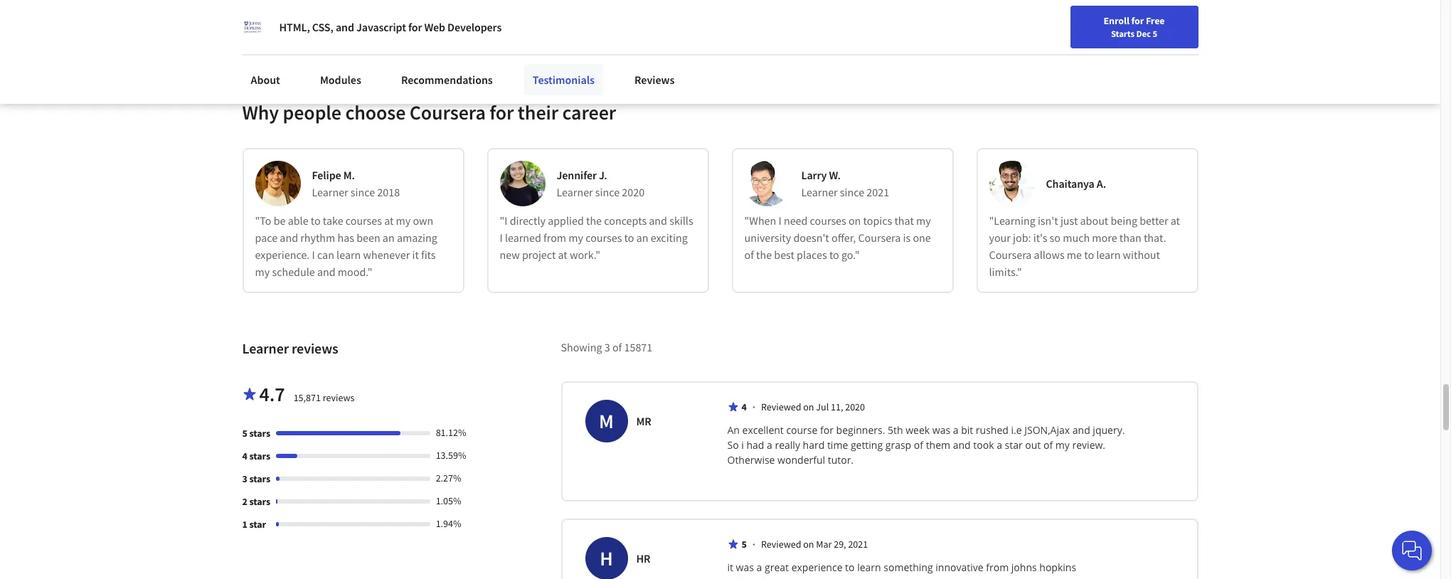 Task type: locate. For each thing, give the bounding box(es) containing it.
my down the json,ajax
[[1056, 438, 1070, 452]]

2 an from the left
[[636, 230, 648, 245]]

1 horizontal spatial courses
[[586, 230, 622, 245]]

1 vertical spatial 2021
[[848, 538, 868, 551]]

0 vertical spatial 3
[[605, 340, 610, 354]]

i down "i
[[500, 230, 503, 245]]

"i
[[500, 213, 508, 228]]

reviewed up great
[[761, 538, 801, 551]]

5 inside the enroll for free starts dec 5
[[1153, 28, 1158, 39]]

testimonials
[[533, 73, 595, 87]]

at right better on the top right of page
[[1171, 213, 1180, 228]]

coursera inside "learning isn't just about being better at your job: it's so much more than that. coursera allows me to learn without limits."
[[989, 247, 1032, 262]]

1 horizontal spatial from
[[986, 561, 1009, 574]]

learn inside "to be able to take courses at my own pace and rhythm has been an amazing experience. i can learn whenever it fits my schedule and mood."
[[337, 247, 361, 262]]

13.59%
[[436, 449, 466, 462]]

an inside "i directly applied the concepts and skills i learned from my courses to an exciting new project at work."
[[636, 230, 648, 245]]

0 vertical spatial 2021
[[867, 185, 889, 199]]

1 vertical spatial 5
[[242, 427, 247, 440]]

better
[[1140, 213, 1169, 228]]

i left can
[[312, 247, 315, 262]]

0 horizontal spatial courses
[[346, 213, 382, 228]]

at left work."
[[558, 247, 568, 262]]

on for m
[[803, 400, 814, 413]]

star right 1
[[249, 518, 266, 531]]

learner reviews
[[242, 339, 338, 357]]

mar
[[816, 538, 832, 551]]

stars up 4 stars at the bottom left of page
[[249, 427, 270, 440]]

1 horizontal spatial the
[[756, 247, 772, 262]]

2 horizontal spatial coursera
[[989, 247, 1032, 262]]

15,871
[[294, 391, 321, 404]]

2 horizontal spatial 5
[[1153, 28, 1158, 39]]

about
[[1080, 213, 1109, 228]]

experience
[[792, 561, 843, 574]]

0 vertical spatial on
[[849, 213, 861, 228]]

0 horizontal spatial an
[[383, 230, 395, 245]]

2021 for reviewed on mar 29, 2021
[[848, 538, 868, 551]]

0 vertical spatial from
[[544, 230, 566, 245]]

2020
[[622, 185, 645, 199], [845, 400, 865, 413]]

my
[[396, 213, 411, 228], [916, 213, 931, 228], [569, 230, 583, 245], [255, 265, 270, 279], [1056, 438, 1070, 452]]

1 horizontal spatial 2020
[[845, 400, 865, 413]]

3 since from the left
[[840, 185, 865, 199]]

at down the 2018
[[384, 213, 394, 228]]

1.94%
[[436, 517, 461, 530]]

0 vertical spatial 2020
[[622, 185, 645, 199]]

learn inside "learning isn't just about being better at your job: it's so much more than that. coursera allows me to learn without limits."
[[1097, 247, 1121, 262]]

to up rhythm
[[311, 213, 321, 228]]

it left fits
[[412, 247, 419, 262]]

coursera down the topics
[[858, 230, 901, 245]]

1 horizontal spatial 3
[[605, 340, 610, 354]]

0 vertical spatial your
[[1066, 16, 1085, 29]]

0 vertical spatial reviewed
[[761, 400, 801, 413]]

2 horizontal spatial at
[[1171, 213, 1180, 228]]

for
[[1132, 14, 1144, 27], [408, 20, 422, 34], [490, 99, 514, 125], [820, 423, 834, 437]]

learner for felipe
[[312, 185, 348, 199]]

3 stars from the top
[[249, 472, 270, 485]]

learn for has
[[337, 247, 361, 262]]

doesn't
[[794, 230, 829, 245]]

from inside "i directly applied the concepts and skills i learned from my courses to an exciting new project at work."
[[544, 230, 566, 245]]

since
[[351, 185, 375, 199], [595, 185, 620, 199], [840, 185, 865, 199]]

0 vertical spatial star
[[1005, 438, 1023, 452]]

modules link
[[312, 64, 370, 95]]

courses up work."
[[586, 230, 622, 245]]

2 vertical spatial coursera
[[989, 247, 1032, 262]]

learner inside felipe m. learner since 2018
[[312, 185, 348, 199]]

1 vertical spatial reviews
[[323, 391, 355, 404]]

coursera up 'limits."'
[[989, 247, 1032, 262]]

0 horizontal spatial 3
[[242, 472, 247, 485]]

learner down "felipe"
[[312, 185, 348, 199]]

4 stars from the top
[[249, 495, 270, 508]]

0 vertical spatial was
[[933, 423, 951, 437]]

0 vertical spatial it
[[412, 247, 419, 262]]

wonderful
[[778, 453, 825, 467]]

showing 3 of 15871
[[561, 340, 653, 354]]

a up university.
[[757, 561, 762, 574]]

2021
[[867, 185, 889, 199], [848, 538, 868, 551]]

1 vertical spatial was
[[736, 561, 754, 574]]

4 down 5 stars
[[242, 450, 247, 462]]

week
[[906, 423, 930, 437]]

since inside larry w. learner since 2021
[[840, 185, 865, 199]]

english
[[1168, 16, 1202, 30]]

29,
[[834, 538, 846, 551]]

2 since from the left
[[595, 185, 620, 199]]

1 since from the left
[[351, 185, 375, 199]]

2 reviewed from the top
[[761, 538, 801, 551]]

1 vertical spatial on
[[803, 400, 814, 413]]

1 vertical spatial star
[[249, 518, 266, 531]]

0 vertical spatial the
[[586, 213, 602, 228]]

1 star
[[242, 518, 266, 531]]

since down m. on the top left
[[351, 185, 375, 199]]

m
[[599, 408, 614, 434]]

2020 for reviewed on jul 11, 2020
[[845, 400, 865, 413]]

great
[[765, 561, 789, 574]]

to inside "to be able to take courses at my own pace and rhythm has been an amazing experience. i can learn whenever it fits my schedule and mood."
[[311, 213, 321, 228]]

learner for jennifer
[[557, 185, 593, 199]]

and up exciting
[[649, 213, 667, 228]]

and
[[336, 20, 354, 34], [649, 213, 667, 228], [280, 230, 298, 245], [317, 265, 336, 279], [1073, 423, 1090, 437], [953, 438, 971, 452]]

1 an from the left
[[383, 230, 395, 245]]

0 horizontal spatial i
[[312, 247, 315, 262]]

15,871 reviews
[[294, 391, 355, 404]]

the down university
[[756, 247, 772, 262]]

stars down 4 stars at the bottom left of page
[[249, 472, 270, 485]]

5 up 4 stars at the bottom left of page
[[242, 427, 247, 440]]

it's
[[1034, 230, 1048, 245]]

stars down 5 stars
[[249, 450, 270, 462]]

reviewed for h
[[761, 538, 801, 551]]

2021 up the topics
[[867, 185, 889, 199]]

to right the me
[[1084, 247, 1094, 262]]

0 vertical spatial coursera
[[410, 99, 486, 125]]

at for courses
[[384, 213, 394, 228]]

2021 right the 29, at the right of the page
[[848, 538, 868, 551]]

excellent
[[742, 423, 784, 437]]

2 vertical spatial i
[[312, 247, 315, 262]]

star down the i.e
[[1005, 438, 1023, 452]]

the inside "i directly applied the concepts and skills i learned from my courses to an exciting new project at work."
[[586, 213, 602, 228]]

on left mar
[[803, 538, 814, 551]]

learner inside larry w. learner since 2021
[[801, 185, 838, 199]]

on for h
[[803, 538, 814, 551]]

since inside felipe m. learner since 2018
[[351, 185, 375, 199]]

2020 right '11,' in the bottom right of the page
[[845, 400, 865, 413]]

go."
[[842, 247, 860, 262]]

1 stars from the top
[[249, 427, 270, 440]]

5 up university.
[[742, 538, 747, 551]]

from inside it was a great experience to learn something innovative from johns hopkins university.
[[986, 561, 1009, 574]]

reviews up "15,871"
[[292, 339, 338, 357]]

0 horizontal spatial 4
[[242, 450, 247, 462]]

a
[[953, 423, 959, 437], [767, 438, 773, 452], [997, 438, 1002, 452], [757, 561, 762, 574]]

of left '15871'
[[613, 340, 622, 354]]

from left johns
[[986, 561, 1009, 574]]

career
[[562, 99, 616, 125]]

4 up excellent
[[742, 400, 747, 413]]

learner down the jennifer
[[557, 185, 593, 199]]

coursera down recommendations
[[410, 99, 486, 125]]

show fewer
[[254, 12, 304, 25]]

work."
[[570, 247, 600, 262]]

an
[[727, 423, 740, 437]]

0 horizontal spatial 2020
[[622, 185, 645, 199]]

and up 'review.'
[[1073, 423, 1090, 437]]

jennifer
[[557, 168, 597, 182]]

show fewer button
[[242, 6, 316, 31]]

find your new career
[[1046, 16, 1135, 29]]

learn left something
[[857, 561, 881, 574]]

courses up offer,
[[810, 213, 846, 228]]

1 vertical spatial the
[[756, 247, 772, 262]]

learner down larry
[[801, 185, 838, 199]]

for up dec on the right of the page
[[1132, 14, 1144, 27]]

learner for larry
[[801, 185, 838, 199]]

learner up 4.7
[[242, 339, 289, 357]]

an down concepts
[[636, 230, 648, 245]]

for inside an excellent course for beginners. 5th week was a bit rushed i.e json,ajax and jquery. so i had a really hard time getting grasp of them and took a star out of my review. otherwise wonderful tutor.
[[820, 423, 834, 437]]

stars right 2
[[249, 495, 270, 508]]

your down ""learning"
[[989, 230, 1011, 245]]

your right find
[[1066, 16, 1085, 29]]

to left go." on the right of page
[[829, 247, 839, 262]]

to down concepts
[[624, 230, 634, 245]]

2 vertical spatial 5
[[742, 538, 747, 551]]

of
[[745, 247, 754, 262], [613, 340, 622, 354], [914, 438, 923, 452], [1044, 438, 1053, 452]]

on up offer,
[[849, 213, 861, 228]]

why people choose coursera for their career
[[242, 99, 616, 125]]

showing
[[561, 340, 602, 354]]

an up whenever
[[383, 230, 395, 245]]

0 horizontal spatial your
[[989, 230, 1011, 245]]

it
[[412, 247, 419, 262], [727, 561, 733, 574]]

1 horizontal spatial coursera
[[858, 230, 901, 245]]

a inside it was a great experience to learn something innovative from johns hopkins university.
[[757, 561, 762, 574]]

0 horizontal spatial it
[[412, 247, 419, 262]]

reviews right "15,871"
[[323, 391, 355, 404]]

to down the 29, at the right of the page
[[845, 561, 855, 574]]

bit
[[961, 423, 973, 437]]

5
[[1153, 28, 1158, 39], [242, 427, 247, 440], [742, 538, 747, 551]]

3 up 2
[[242, 472, 247, 485]]

the right applied
[[586, 213, 602, 228]]

1 horizontal spatial at
[[558, 247, 568, 262]]

1 horizontal spatial i
[[500, 230, 503, 245]]

it inside "to be able to take courses at my own pace and rhythm has been an amazing experience. i can learn whenever it fits my schedule and mood."
[[412, 247, 419, 262]]

0 vertical spatial reviews
[[292, 339, 338, 357]]

5 for 5 stars
[[242, 427, 247, 440]]

1 vertical spatial reviewed
[[761, 538, 801, 551]]

reviewed up excellent
[[761, 400, 801, 413]]

reviews for learner reviews
[[292, 339, 338, 357]]

at inside "i directly applied the concepts and skills i learned from my courses to an exciting new project at work."
[[558, 247, 568, 262]]

2020 inside jennifer j. learner since 2020
[[622, 185, 645, 199]]

to inside ""when i need courses on topics that my university doesn't offer, coursera is one of the best places to go.""
[[829, 247, 839, 262]]

for up time
[[820, 423, 834, 437]]

and up experience.
[[280, 230, 298, 245]]

since for j.
[[595, 185, 620, 199]]

2 horizontal spatial learn
[[1097, 247, 1121, 262]]

much
[[1063, 230, 1090, 245]]

felipe
[[312, 168, 341, 182]]

1.05%
[[436, 494, 461, 507]]

1 vertical spatial 2020
[[845, 400, 865, 413]]

learn
[[337, 247, 361, 262], [1097, 247, 1121, 262], [857, 561, 881, 574]]

courses inside ""when i need courses on topics that my university doesn't offer, coursera is one of the best places to go.""
[[810, 213, 846, 228]]

1 reviewed from the top
[[761, 400, 801, 413]]

university.
[[727, 575, 775, 579]]

0 horizontal spatial from
[[544, 230, 566, 245]]

an
[[383, 230, 395, 245], [636, 230, 648, 245]]

at inside "learning isn't just about being better at your job: it's so much more than that. coursera allows me to learn without limits."
[[1171, 213, 1180, 228]]

1 horizontal spatial it
[[727, 561, 733, 574]]

grasp
[[886, 438, 911, 452]]

stars
[[249, 427, 270, 440], [249, 450, 270, 462], [249, 472, 270, 485], [249, 495, 270, 508]]

otherwise
[[727, 453, 775, 467]]

2 stars
[[242, 495, 270, 508]]

1 horizontal spatial since
[[595, 185, 620, 199]]

directly
[[510, 213, 546, 228]]

at inside "to be able to take courses at my own pace and rhythm has been an amazing experience. i can learn whenever it fits my schedule and mood."
[[384, 213, 394, 228]]

learn down has
[[337, 247, 361, 262]]

1 horizontal spatial an
[[636, 230, 648, 245]]

0 horizontal spatial at
[[384, 213, 394, 228]]

0 horizontal spatial since
[[351, 185, 375, 199]]

reviewed on jul 11, 2020
[[761, 400, 865, 413]]

on left jul
[[803, 400, 814, 413]]

0 horizontal spatial the
[[586, 213, 602, 228]]

2020 up concepts
[[622, 185, 645, 199]]

0 horizontal spatial was
[[736, 561, 754, 574]]

on inside ""when i need courses on topics that my university doesn't offer, coursera is one of the best places to go.""
[[849, 213, 861, 228]]

1 vertical spatial 3
[[242, 472, 247, 485]]

i
[[742, 438, 744, 452]]

stars for 2 stars
[[249, 495, 270, 508]]

was up university.
[[736, 561, 754, 574]]

my up the one
[[916, 213, 931, 228]]

1 vertical spatial your
[[989, 230, 1011, 245]]

0 horizontal spatial 5
[[242, 427, 247, 440]]

of down university
[[745, 247, 754, 262]]

css,
[[312, 20, 334, 34]]

hard
[[803, 438, 825, 452]]

4 stars
[[242, 450, 270, 462]]

find your new career link
[[1039, 14, 1142, 32]]

2021 inside larry w. learner since 2021
[[867, 185, 889, 199]]

was up them on the right bottom of the page
[[933, 423, 951, 437]]

courses up been
[[346, 213, 382, 228]]

2 stars from the top
[[249, 450, 270, 462]]

it was a great experience to learn something innovative from johns hopkins university.
[[727, 561, 1079, 579]]

1 horizontal spatial your
[[1066, 16, 1085, 29]]

chat with us image
[[1401, 539, 1424, 562]]

i.e
[[1011, 423, 1022, 437]]

courses inside "i directly applied the concepts and skills i learned from my courses to an exciting new project at work."
[[586, 230, 622, 245]]

reviews for 15,871 reviews
[[323, 391, 355, 404]]

dec
[[1137, 28, 1151, 39]]

1 vertical spatial i
[[500, 230, 503, 245]]

1 vertical spatial from
[[986, 561, 1009, 574]]

"i directly applied the concepts and skills i learned from my courses to an exciting new project at work."
[[500, 213, 693, 262]]

1 vertical spatial coursera
[[858, 230, 901, 245]]

collection element
[[234, 0, 1207, 54]]

an excellent course for beginners. 5th week was a bit rushed i.e json,ajax and jquery. so i had a really hard time getting grasp of them and took a star out of my review. otherwise wonderful tutor.
[[727, 423, 1128, 467]]

my up work."
[[569, 230, 583, 245]]

was inside an excellent course for beginners. 5th week was a bit rushed i.e json,ajax and jquery. so i had a really hard time getting grasp of them and took a star out of my review. otherwise wonderful tutor.
[[933, 423, 951, 437]]

2 vertical spatial on
[[803, 538, 814, 551]]

time
[[827, 438, 848, 452]]

fits
[[421, 247, 436, 262]]

0 vertical spatial 4
[[742, 400, 747, 413]]

since down w.
[[840, 185, 865, 199]]

jquery.
[[1093, 423, 1125, 437]]

to inside it was a great experience to learn something innovative from johns hopkins university.
[[845, 561, 855, 574]]

1 horizontal spatial 4
[[742, 400, 747, 413]]

javascript
[[356, 20, 406, 34]]

just
[[1061, 213, 1078, 228]]

1 horizontal spatial was
[[933, 423, 951, 437]]

3 right the showing at bottom left
[[605, 340, 610, 354]]

limits."
[[989, 265, 1022, 279]]

1 horizontal spatial star
[[1005, 438, 1023, 452]]

been
[[357, 230, 380, 245]]

from down applied
[[544, 230, 566, 245]]

json,ajax
[[1025, 423, 1070, 437]]

1 vertical spatial it
[[727, 561, 733, 574]]

of down the json,ajax
[[1044, 438, 1053, 452]]

my left own
[[396, 213, 411, 228]]

since inside jennifer j. learner since 2020
[[595, 185, 620, 199]]

None search field
[[203, 9, 544, 37]]

getting
[[851, 438, 883, 452]]

1 horizontal spatial learn
[[857, 561, 881, 574]]

to inside "i directly applied the concepts and skills i learned from my courses to an exciting new project at work."
[[624, 230, 634, 245]]

reviewed on mar 29, 2021
[[761, 538, 868, 551]]

schedule
[[272, 265, 315, 279]]

since down j. in the left top of the page
[[595, 185, 620, 199]]

learner inside jennifer j. learner since 2020
[[557, 185, 593, 199]]

2 horizontal spatial since
[[840, 185, 865, 199]]

2 horizontal spatial i
[[779, 213, 782, 228]]

2 horizontal spatial courses
[[810, 213, 846, 228]]

had
[[747, 438, 764, 452]]

1 vertical spatial 4
[[242, 450, 247, 462]]

5 right dec on the right of the page
[[1153, 28, 1158, 39]]

learn down more
[[1097, 247, 1121, 262]]

coursera inside ""when i need courses on topics that my university doesn't offer, coursera is one of the best places to go.""
[[858, 230, 901, 245]]

1 horizontal spatial 5
[[742, 538, 747, 551]]

0 horizontal spatial star
[[249, 518, 266, 531]]

it up university.
[[727, 561, 733, 574]]

reviewed
[[761, 400, 801, 413], [761, 538, 801, 551]]

own
[[413, 213, 434, 228]]

i left "need" on the top right of page
[[779, 213, 782, 228]]

0 vertical spatial 5
[[1153, 28, 1158, 39]]

0 vertical spatial i
[[779, 213, 782, 228]]

0 horizontal spatial learn
[[337, 247, 361, 262]]



Task type: describe. For each thing, give the bounding box(es) containing it.
for inside the enroll for free starts dec 5
[[1132, 14, 1144, 27]]

jul
[[816, 400, 829, 413]]

reviews
[[635, 73, 675, 87]]

"learning isn't just about being better at your job: it's so much more than that. coursera allows me to learn without limits."
[[989, 213, 1180, 279]]

whenever
[[363, 247, 410, 262]]

so
[[727, 438, 739, 452]]

university
[[745, 230, 791, 245]]

your inside "learning isn't just about being better at your job: it's so much more than that. coursera allows me to learn without limits."
[[989, 230, 1011, 245]]

find
[[1046, 16, 1064, 29]]

of down the week
[[914, 438, 923, 452]]

free
[[1146, 14, 1165, 27]]

i inside "to be able to take courses at my own pace and rhythm has been an amazing experience. i can learn whenever it fits my schedule and mood."
[[312, 247, 315, 262]]

something
[[884, 561, 933, 574]]

stars for 5 stars
[[249, 427, 270, 440]]

stars for 4 stars
[[249, 450, 270, 462]]

5 for 5
[[742, 538, 747, 551]]

of inside ""when i need courses on topics that my university doesn't offer, coursera is one of the best places to go.""
[[745, 247, 754, 262]]

new
[[1087, 16, 1106, 29]]

my inside "i directly applied the concepts and skills i learned from my courses to an exciting new project at work."
[[569, 230, 583, 245]]

stars for 3 stars
[[249, 472, 270, 485]]

a left bit
[[953, 423, 959, 437]]

course
[[786, 423, 818, 437]]

"to
[[255, 213, 271, 228]]

reviews link
[[626, 64, 683, 95]]

and inside "i directly applied the concepts and skills i learned from my courses to an exciting new project at work."
[[649, 213, 667, 228]]

from for learned
[[544, 230, 566, 245]]

h
[[600, 546, 613, 571]]

1
[[242, 518, 247, 531]]

chaitanya a.
[[1046, 176, 1106, 191]]

learn for more
[[1097, 247, 1121, 262]]

learn inside it was a great experience to learn something innovative from johns hopkins university.
[[857, 561, 881, 574]]

job:
[[1013, 230, 1031, 245]]

2020 for jennifer j. learner since 2020
[[622, 185, 645, 199]]

choose
[[345, 99, 406, 125]]

since for w.
[[840, 185, 865, 199]]

project
[[522, 247, 556, 262]]

a right had
[[767, 438, 773, 452]]

places
[[797, 247, 827, 262]]

exciting
[[651, 230, 688, 245]]

i inside "i directly applied the concepts and skills i learned from my courses to an exciting new project at work."
[[500, 230, 503, 245]]

took
[[973, 438, 994, 452]]

html, css, and javascript for web developers
[[279, 20, 502, 34]]

4 for 4
[[742, 400, 747, 413]]

really
[[775, 438, 800, 452]]

why
[[242, 99, 279, 125]]

experience.
[[255, 247, 310, 262]]

recommendations link
[[393, 64, 501, 95]]

beginners.
[[836, 423, 885, 437]]

johns hopkins university image
[[242, 17, 262, 37]]

testimonials link
[[524, 64, 603, 95]]

an inside "to be able to take courses at my own pace and rhythm has been an amazing experience. i can learn whenever it fits my schedule and mood."
[[383, 230, 395, 245]]

at for better
[[1171, 213, 1180, 228]]

for left web
[[408, 20, 422, 34]]

enroll for free starts dec 5
[[1104, 14, 1165, 39]]

about link
[[242, 64, 289, 95]]

has
[[338, 230, 354, 245]]

from for innovative
[[986, 561, 1009, 574]]

hopkins
[[1040, 561, 1076, 574]]

is
[[903, 230, 911, 245]]

hr
[[636, 551, 651, 565]]

so
[[1050, 230, 1061, 245]]

3 stars
[[242, 472, 270, 485]]

that
[[895, 213, 914, 228]]

to inside "learning isn't just about being better at your job: it's so much more than that. coursera allows me to learn without limits."
[[1084, 247, 1094, 262]]

enroll
[[1104, 14, 1130, 27]]

since for m.
[[351, 185, 375, 199]]

my down experience.
[[255, 265, 270, 279]]

mr
[[636, 414, 651, 428]]

developers
[[448, 20, 502, 34]]

star inside an excellent course for beginners. 5th week was a bit rushed i.e json,ajax and jquery. so i had a really hard time getting grasp of them and took a star out of my review. otherwise wonderful tutor.
[[1005, 438, 1023, 452]]

m.
[[343, 168, 355, 182]]

"when i need courses on topics that my university doesn't offer, coursera is one of the best places to go."
[[745, 213, 931, 262]]

pace
[[255, 230, 278, 245]]

a right took
[[997, 438, 1002, 452]]

0 horizontal spatial coursera
[[410, 99, 486, 125]]

applied
[[548, 213, 584, 228]]

2021 for larry w. learner since 2021
[[867, 185, 889, 199]]

new
[[500, 247, 520, 262]]

courses inside "to be able to take courses at my own pace and rhythm has been an amazing experience. i can learn whenever it fits my schedule and mood."
[[346, 213, 382, 228]]

show
[[254, 12, 278, 25]]

innovative
[[936, 561, 984, 574]]

tutor.
[[828, 453, 854, 467]]

review.
[[1073, 438, 1106, 452]]

fewer
[[280, 12, 304, 25]]

5 stars
[[242, 427, 270, 440]]

chaitanya
[[1046, 176, 1095, 191]]

4 for 4 stars
[[242, 450, 247, 462]]

isn't
[[1038, 213, 1058, 228]]

jennifer j. learner since 2020
[[557, 168, 645, 199]]

than
[[1120, 230, 1142, 245]]

out
[[1025, 438, 1041, 452]]

the inside ""when i need courses on topics that my university doesn't offer, coursera is one of the best places to go.""
[[756, 247, 772, 262]]

recommendations
[[401, 73, 493, 87]]

them
[[926, 438, 951, 452]]

my inside ""when i need courses on topics that my university doesn't offer, coursera is one of the best places to go.""
[[916, 213, 931, 228]]

people
[[283, 99, 341, 125]]

for left the their at the left of the page
[[490, 99, 514, 125]]

offer,
[[832, 230, 856, 245]]

can
[[317, 247, 334, 262]]

81.12%
[[436, 426, 466, 439]]

and down bit
[[953, 438, 971, 452]]

i inside ""when i need courses on topics that my university doesn't offer, coursera is one of the best places to go.""
[[779, 213, 782, 228]]

reviewed for m
[[761, 400, 801, 413]]

was inside it was a great experience to learn something innovative from johns hopkins university.
[[736, 561, 754, 574]]

and right css,
[[336, 20, 354, 34]]

allows
[[1034, 247, 1065, 262]]

their
[[518, 99, 559, 125]]

my inside an excellent course for beginners. 5th week was a bit rushed i.e json,ajax and jquery. so i had a really hard time getting grasp of them and took a star out of my review. otherwise wonderful tutor.
[[1056, 438, 1070, 452]]

larry
[[801, 168, 827, 182]]

and down can
[[317, 265, 336, 279]]

be
[[274, 213, 286, 228]]

it inside it was a great experience to learn something innovative from johns hopkins university.
[[727, 561, 733, 574]]



Task type: vqa. For each thing, say whether or not it's contained in the screenshot.
4. corresponding to 4. Advanced Manufacturing and Materials
no



